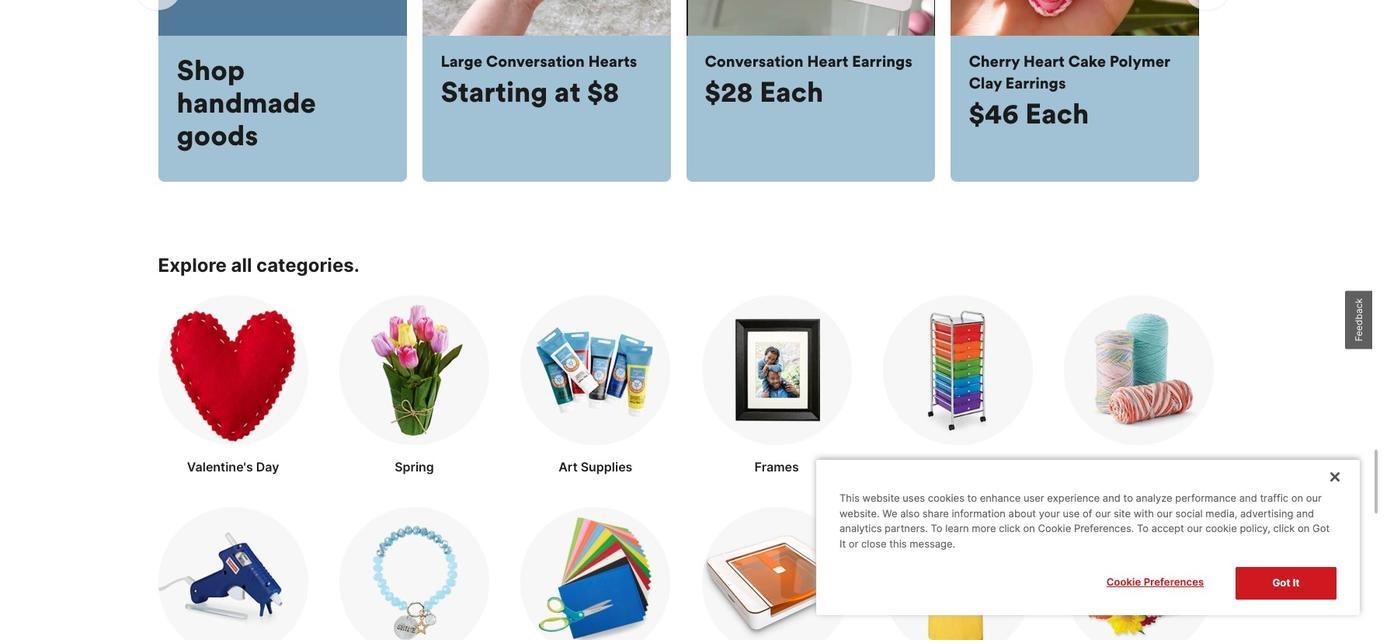 Task type: vqa. For each thing, say whether or not it's contained in the screenshot.
Apply
no



Task type: describe. For each thing, give the bounding box(es) containing it.
1 click from the left
[[999, 522, 1021, 535]]

needlecrafts
[[1122, 459, 1200, 475]]

earrings inside conversation heart earrings $28 each
[[853, 52, 913, 71]]

heart for clay
[[1024, 52, 1065, 71]]

site
[[1114, 507, 1132, 520]]

got inside this website uses cookies to enhance user experience and to analyze performance and traffic on our website. we also share information about your use of our site with our social media, advertising and analytics partners. to learn more click on cookie preferences. to accept our cookie policy, click on got it or close this message.
[[1313, 522, 1331, 535]]

got it button
[[1236, 568, 1337, 600]]

2 to from the left
[[1138, 522, 1149, 535]]

rainbow rolling cart with drawers image
[[884, 295, 1034, 445]]

cookie preferences
[[1107, 576, 1205, 589]]

large
[[441, 52, 483, 71]]

categories.
[[256, 254, 360, 276]]

valentine's day link
[[158, 295, 308, 476]]

purple and yellow tulips image
[[340, 295, 490, 445]]

goods
[[177, 119, 258, 153]]

$8
[[587, 75, 620, 109]]

on right policy,
[[1299, 522, 1310, 535]]

got inside button
[[1273, 577, 1291, 589]]

clay
[[969, 74, 1002, 93]]

it inside this website uses cookies to enhance user experience and to analyze performance and traffic on our website. we also share information about your use of our site with our social media, advertising and analytics partners. to learn more click on cookie preferences. to accept our cookie policy, click on got it or close this message.
[[840, 538, 846, 550]]

storage & organization link
[[883, 295, 1034, 476]]

of
[[1083, 507, 1093, 520]]

default image image for $46 each
[[951, 0, 1199, 36]]

policy,
[[1241, 522, 1271, 535]]

traffic
[[1261, 492, 1289, 505]]

cookies
[[928, 492, 965, 505]]

analyze
[[1137, 492, 1173, 505]]

our up accept
[[1158, 507, 1173, 520]]

$28
[[705, 75, 754, 109]]

art supplies link
[[521, 295, 671, 476]]

our down social
[[1188, 522, 1203, 535]]

yellow t-shirt image
[[884, 507, 1034, 640]]

supplies
[[581, 459, 633, 475]]

storage & organization
[[889, 459, 1028, 475]]

experience
[[1048, 492, 1101, 505]]

this
[[890, 538, 907, 550]]

each inside conversation heart earrings $28 each
[[760, 75, 824, 109]]

our up preferences.
[[1096, 507, 1112, 520]]

spring
[[395, 459, 434, 475]]

valentine's day
[[187, 459, 279, 475]]

glowforge aura machine image
[[702, 507, 852, 640]]

six paint tubes in primary colors image
[[521, 295, 671, 445]]

three skeins of assorted yarn image
[[1065, 295, 1215, 445]]

spring link
[[339, 295, 490, 476]]

explore
[[158, 254, 227, 276]]

shop handmade goods
[[177, 53, 316, 153]]

conversation inside conversation heart earrings $28 each
[[705, 52, 804, 71]]

close
[[862, 538, 887, 550]]

at
[[555, 75, 581, 109]]

message.
[[910, 538, 956, 550]]

1 horizontal spatial and
[[1240, 492, 1258, 505]]

our right traffic on the bottom of the page
[[1307, 492, 1322, 505]]

handmade
[[177, 86, 316, 120]]

accept
[[1152, 522, 1185, 535]]

user
[[1024, 492, 1045, 505]]

cake
[[1069, 52, 1107, 71]]

share
[[923, 507, 949, 520]]

cherry
[[969, 52, 1020, 71]]

valentine's
[[187, 459, 253, 475]]

organization
[[951, 459, 1028, 475]]

frames
[[755, 459, 799, 475]]

starting
[[441, 75, 548, 109]]

art
[[559, 459, 578, 475]]

got it
[[1273, 577, 1301, 589]]

yarn & needlecrafts
[[1080, 459, 1200, 475]]

cookie
[[1206, 522, 1238, 535]]

cookie inside button
[[1107, 576, 1142, 589]]

cookie preferences button
[[1088, 568, 1224, 598]]

more
[[972, 522, 997, 535]]

performance
[[1176, 492, 1237, 505]]

yarn
[[1080, 459, 1107, 475]]



Task type: locate. For each thing, give the bounding box(es) containing it.
heart
[[808, 52, 849, 71], [1024, 52, 1065, 71]]

0 horizontal spatial to
[[931, 522, 943, 535]]

cookie left preferences
[[1107, 576, 1142, 589]]

1 horizontal spatial cookie
[[1107, 576, 1142, 589]]

enhance
[[980, 492, 1021, 505]]

on down about
[[1024, 522, 1036, 535]]

learn
[[946, 522, 969, 535]]

frames link
[[702, 295, 852, 476]]

and right advertising
[[1297, 507, 1315, 520]]

uses
[[903, 492, 926, 505]]

on
[[1292, 492, 1304, 505], [1024, 522, 1036, 535], [1299, 522, 1310, 535]]

conversation inside large conversation hearts starting at $8
[[486, 52, 585, 71]]

click
[[999, 522, 1021, 535], [1274, 522, 1296, 535]]

click down about
[[999, 522, 1021, 535]]

0 horizontal spatial earrings
[[853, 52, 913, 71]]

heart inside cherry heart cake polymer clay earrings $46 each
[[1024, 52, 1065, 71]]

2 horizontal spatial and
[[1297, 507, 1315, 520]]

conversation up $28
[[705, 52, 804, 71]]

faux flowers in red, yellow, pink and green image
[[1065, 507, 1215, 640]]

each
[[760, 75, 824, 109], [1026, 97, 1090, 131]]

1 horizontal spatial got
[[1313, 522, 1331, 535]]

1 vertical spatial earrings
[[1006, 74, 1067, 93]]

information
[[952, 507, 1006, 520]]

default image image for starting at $8
[[422, 0, 671, 36]]

to down with
[[1138, 522, 1149, 535]]

advertising
[[1241, 507, 1294, 520]]

1 & from the left
[[939, 459, 948, 475]]

or
[[849, 538, 859, 550]]

1 to from the left
[[968, 492, 978, 505]]

0 horizontal spatial click
[[999, 522, 1021, 535]]

black picture frame image
[[702, 295, 852, 445]]

preferences.
[[1075, 522, 1135, 535]]

yarn & needlecrafts link
[[1065, 295, 1215, 476]]

&
[[939, 459, 948, 475], [1111, 459, 1119, 475]]

analytics
[[840, 522, 882, 535]]

to down share
[[931, 522, 943, 535]]

and
[[1103, 492, 1121, 505], [1240, 492, 1258, 505], [1297, 507, 1315, 520]]

art supplies
[[559, 459, 633, 475]]

it down advertising
[[1294, 577, 1301, 589]]

2 heart from the left
[[1024, 52, 1065, 71]]

partners.
[[885, 522, 928, 535]]

1 vertical spatial it
[[1294, 577, 1301, 589]]

2 click from the left
[[1274, 522, 1296, 535]]

it left or
[[840, 538, 846, 550]]

cookie down your
[[1039, 522, 1072, 535]]

0 horizontal spatial each
[[760, 75, 824, 109]]

large conversation hearts starting at $8
[[441, 52, 638, 109]]

0 horizontal spatial to
[[968, 492, 978, 505]]

to up information
[[968, 492, 978, 505]]

earrings inside cherry heart cake polymer clay earrings $46 each
[[1006, 74, 1067, 93]]

2 to from the left
[[1124, 492, 1134, 505]]

& right storage
[[939, 459, 948, 475]]

1 horizontal spatial earrings
[[1006, 74, 1067, 93]]

1 horizontal spatial &
[[1111, 459, 1119, 475]]

3 default image image from the left
[[687, 0, 935, 36]]

1 vertical spatial got
[[1273, 577, 1291, 589]]

0 horizontal spatial heart
[[808, 52, 849, 71]]

social
[[1176, 507, 1204, 520]]

website.
[[840, 507, 880, 520]]

0 horizontal spatial it
[[840, 538, 846, 550]]

1 conversation from the left
[[486, 52, 585, 71]]

0 horizontal spatial conversation
[[486, 52, 585, 71]]

cookie
[[1039, 522, 1072, 535], [1107, 576, 1142, 589]]

default image image
[[158, 0, 407, 36], [422, 0, 671, 36], [687, 0, 935, 36], [951, 0, 1199, 36]]

2 default image image from the left
[[422, 0, 671, 36]]

2 & from the left
[[1111, 459, 1119, 475]]

day
[[256, 459, 279, 475]]

on right traffic on the bottom of the page
[[1292, 492, 1304, 505]]

0 horizontal spatial cookie
[[1039, 522, 1072, 535]]

1 horizontal spatial to
[[1124, 492, 1134, 505]]

& for needlecrafts
[[1111, 459, 1119, 475]]

0 horizontal spatial got
[[1273, 577, 1291, 589]]

this
[[840, 492, 860, 505]]

1 to from the left
[[931, 522, 943, 535]]

website
[[863, 492, 900, 505]]

heart inside conversation heart earrings $28 each
[[808, 52, 849, 71]]

& for organization
[[939, 459, 948, 475]]

default image image for $28 each
[[687, 0, 935, 36]]

to up site
[[1124, 492, 1134, 505]]

1 horizontal spatial to
[[1138, 522, 1149, 535]]

to
[[968, 492, 978, 505], [1124, 492, 1134, 505]]

shop
[[177, 53, 245, 88]]

and up site
[[1103, 492, 1121, 505]]

all
[[231, 254, 252, 276]]

got down advertising
[[1273, 577, 1291, 589]]

we
[[883, 507, 898, 520]]

heart for each
[[808, 52, 849, 71]]

cherry heart cake polymer clay earrings $46 each
[[969, 52, 1171, 131]]

explore all categories.
[[158, 254, 360, 276]]

0 horizontal spatial &
[[939, 459, 948, 475]]

1 horizontal spatial it
[[1294, 577, 1301, 589]]

to
[[931, 522, 943, 535], [1138, 522, 1149, 535]]

click down advertising
[[1274, 522, 1296, 535]]

each down the cake
[[1026, 97, 1090, 131]]

0 horizontal spatial and
[[1103, 492, 1121, 505]]

fanned paper in assorted colors with scissors image
[[521, 507, 671, 640]]

blue bead bracelet with silver charms image
[[340, 507, 490, 640]]

0 vertical spatial earrings
[[853, 52, 913, 71]]

conversation heart earrings $28 each
[[705, 52, 913, 109]]

also
[[901, 507, 920, 520]]

$46
[[969, 97, 1019, 131]]

polymer
[[1110, 52, 1171, 71]]

earrings
[[853, 52, 913, 71], [1006, 74, 1067, 93]]

1 heart from the left
[[808, 52, 849, 71]]

each inside cherry heart cake polymer clay earrings $46 each
[[1026, 97, 1090, 131]]

& right yarn
[[1111, 459, 1119, 475]]

use
[[1063, 507, 1080, 520]]

4 default image image from the left
[[951, 0, 1199, 36]]

got up got it button
[[1313, 522, 1331, 535]]

hearts
[[589, 52, 638, 71]]

shop handmade goods link
[[158, 0, 407, 182]]

got
[[1313, 522, 1331, 535], [1273, 577, 1291, 589]]

your
[[1040, 507, 1061, 520]]

it
[[840, 538, 846, 550], [1294, 577, 1301, 589]]

conversation up "at"
[[486, 52, 585, 71]]

this website uses cookies to enhance user experience and to analyze performance and traffic on our website. we also share information about your use of our site with our social media, advertising and analytics partners. to learn more click on cookie preferences. to accept our cookie policy, click on got it or close this message.
[[840, 492, 1331, 550]]

0 vertical spatial cookie
[[1039, 522, 1072, 535]]

0 vertical spatial it
[[840, 538, 846, 550]]

cookie inside this website uses cookies to enhance user experience and to analyze performance and traffic on our website. we also share information about your use of our site with our social media, advertising and analytics partners. to learn more click on cookie preferences. to accept our cookie policy, click on got it or close this message.
[[1039, 522, 1072, 535]]

with
[[1134, 507, 1155, 520]]

1 horizontal spatial conversation
[[705, 52, 804, 71]]

each right $28
[[760, 75, 824, 109]]

it inside button
[[1294, 577, 1301, 589]]

conversation
[[486, 52, 585, 71], [705, 52, 804, 71]]

our
[[1307, 492, 1322, 505], [1096, 507, 1112, 520], [1158, 507, 1173, 520], [1188, 522, 1203, 535]]

blue glue gun image
[[158, 507, 308, 640]]

1 vertical spatial cookie
[[1107, 576, 1142, 589]]

1 horizontal spatial each
[[1026, 97, 1090, 131]]

0 vertical spatial got
[[1313, 522, 1331, 535]]

red fabric heart with white stitches image
[[158, 295, 308, 445]]

2 conversation from the left
[[705, 52, 804, 71]]

1 horizontal spatial heart
[[1024, 52, 1065, 71]]

1 horizontal spatial click
[[1274, 522, 1296, 535]]

and up advertising
[[1240, 492, 1258, 505]]

media,
[[1206, 507, 1238, 520]]

about
[[1009, 507, 1037, 520]]

1 default image image from the left
[[158, 0, 407, 36]]

storage
[[889, 459, 936, 475]]

preferences
[[1144, 576, 1205, 589]]



